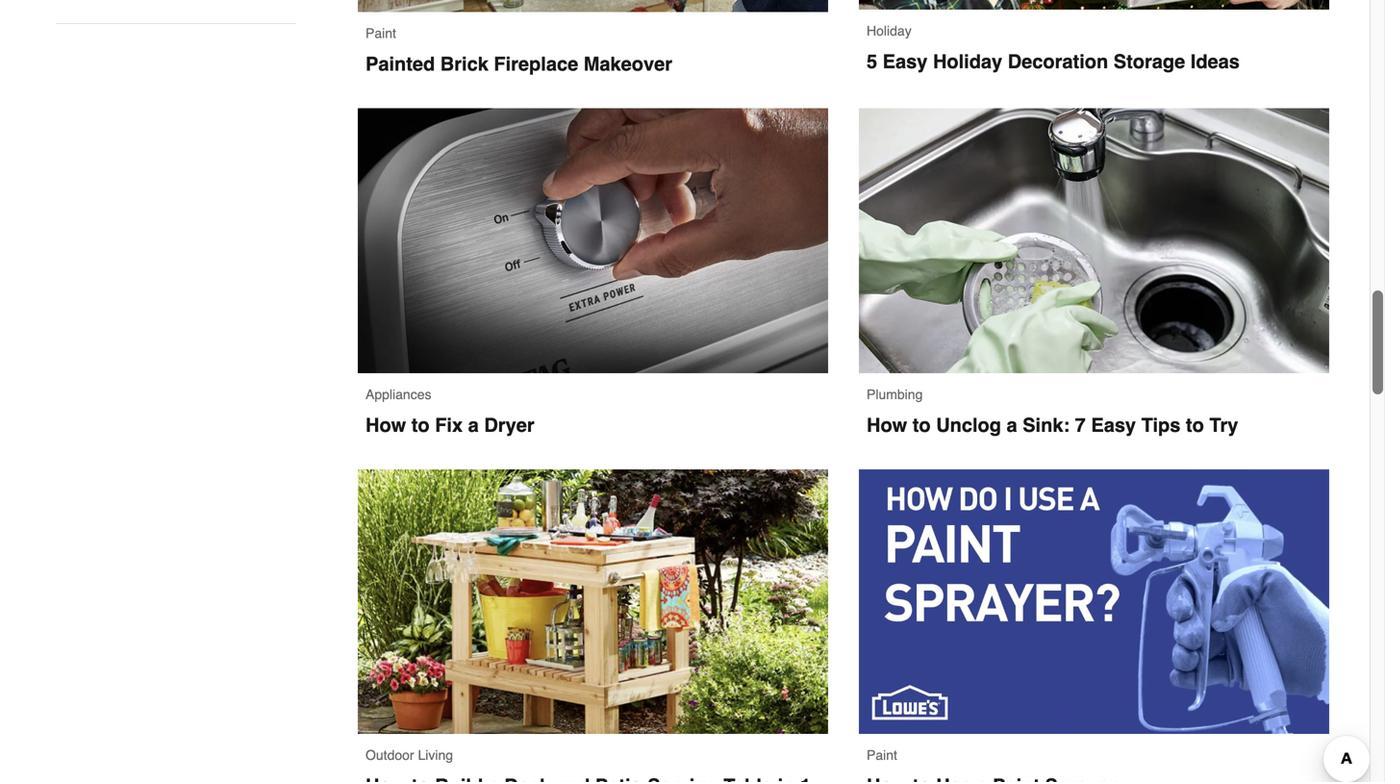 Task type: describe. For each thing, give the bounding box(es) containing it.
how for how to fix a dryer
[[366, 414, 406, 436]]

a cedar patio serving table with beverages on ice, glasses, lemons and limes and plates. image
[[358, 469, 828, 734]]

1 horizontal spatial easy
[[1091, 414, 1136, 436]]

how for how to unclog a sink: 7 easy tips to try
[[867, 414, 907, 436]]

1 horizontal spatial holiday
[[933, 50, 1003, 73]]

a child in front of a christmas tree looking at ornaments in a storage box his mother is holding. image
[[859, 0, 1330, 10]]

paint for a living room with a brick fireplace painted a dappled gray-beige complementing off-white decor. image
[[366, 26, 396, 41]]

plumbing
[[867, 387, 923, 402]]

0 horizontal spatial easy
[[883, 50, 928, 73]]

paint for a video showing how to correctly use a paint sprayer. image
[[867, 748, 898, 763]]

how to unclog a sink: 7 easy tips to try
[[867, 414, 1239, 436]]

a for dryer
[[468, 414, 479, 436]]

a closeup of someone turning the on-off knob on a dryer. image
[[358, 108, 828, 373]]

outdoor living
[[366, 748, 453, 763]]

fireplace
[[494, 53, 578, 75]]

5 easy holiday decoration storage ideas
[[867, 50, 1240, 73]]

ideas
[[1191, 50, 1240, 73]]

try
[[1210, 414, 1239, 436]]

makeover
[[584, 53, 673, 75]]

to for unclog
[[913, 414, 931, 436]]

5
[[867, 50, 878, 73]]

3 to from the left
[[1186, 414, 1204, 436]]

a for sink:
[[1007, 414, 1018, 436]]

appliances
[[366, 387, 431, 402]]



Task type: locate. For each thing, give the bounding box(es) containing it.
easy
[[883, 50, 928, 73], [1091, 414, 1136, 436]]

to
[[412, 414, 430, 436], [913, 414, 931, 436], [1186, 414, 1204, 436]]

unclog
[[936, 414, 1002, 436]]

2 to from the left
[[913, 414, 931, 436]]

paint
[[366, 26, 396, 41], [867, 748, 898, 763]]

0 horizontal spatial paint
[[366, 26, 396, 41]]

how down appliances
[[366, 414, 406, 436]]

a left sink:
[[1007, 414, 1018, 436]]

brick
[[440, 53, 489, 75]]

how
[[366, 414, 406, 436], [867, 414, 907, 436]]

painted
[[366, 53, 435, 75]]

1 horizontal spatial paint
[[867, 748, 898, 763]]

a video showing how to correctly use a paint sprayer. image
[[859, 469, 1330, 734]]

a person cleaning the kitchen sink. image
[[859, 108, 1330, 373]]

0 horizontal spatial holiday
[[867, 23, 912, 38]]

outdoor
[[366, 748, 414, 763]]

to for fix
[[412, 414, 430, 436]]

sink:
[[1023, 414, 1070, 436]]

1 horizontal spatial how
[[867, 414, 907, 436]]

0 vertical spatial easy
[[883, 50, 928, 73]]

7
[[1075, 414, 1086, 436]]

2 horizontal spatial to
[[1186, 414, 1204, 436]]

how to fix a dryer
[[366, 414, 535, 436]]

holiday
[[867, 23, 912, 38], [933, 50, 1003, 73]]

1 vertical spatial paint
[[867, 748, 898, 763]]

0 vertical spatial holiday
[[867, 23, 912, 38]]

1 vertical spatial easy
[[1091, 414, 1136, 436]]

2 a from the left
[[1007, 414, 1018, 436]]

holiday up 5
[[867, 23, 912, 38]]

to left 'fix'
[[412, 414, 430, 436]]

0 horizontal spatial how
[[366, 414, 406, 436]]

fix
[[435, 414, 463, 436]]

painted brick fireplace makeover
[[366, 53, 673, 75]]

1 horizontal spatial to
[[913, 414, 931, 436]]

living
[[418, 748, 453, 763]]

easy right 5
[[883, 50, 928, 73]]

dryer
[[484, 414, 535, 436]]

0 horizontal spatial a
[[468, 414, 479, 436]]

1 horizontal spatial a
[[1007, 414, 1018, 436]]

0 horizontal spatial to
[[412, 414, 430, 436]]

a living room with a brick fireplace painted a dappled gray-beige complementing off-white decor. image
[[358, 0, 828, 12]]

to down plumbing
[[913, 414, 931, 436]]

tips
[[1142, 414, 1181, 436]]

storage
[[1114, 50, 1185, 73]]

outdoor living link
[[358, 469, 828, 782]]

holiday left decoration
[[933, 50, 1003, 73]]

1 vertical spatial holiday
[[933, 50, 1003, 73]]

1 a from the left
[[468, 414, 479, 436]]

1 to from the left
[[412, 414, 430, 436]]

how down plumbing
[[867, 414, 907, 436]]

2 how from the left
[[867, 414, 907, 436]]

decoration
[[1008, 50, 1109, 73]]

to left try
[[1186, 414, 1204, 436]]

paint link
[[859, 469, 1330, 782]]

a
[[468, 414, 479, 436], [1007, 414, 1018, 436]]

easy right 7
[[1091, 414, 1136, 436]]

a right 'fix'
[[468, 414, 479, 436]]

1 how from the left
[[366, 414, 406, 436]]

0 vertical spatial paint
[[366, 26, 396, 41]]



Task type: vqa. For each thing, say whether or not it's contained in the screenshot.


